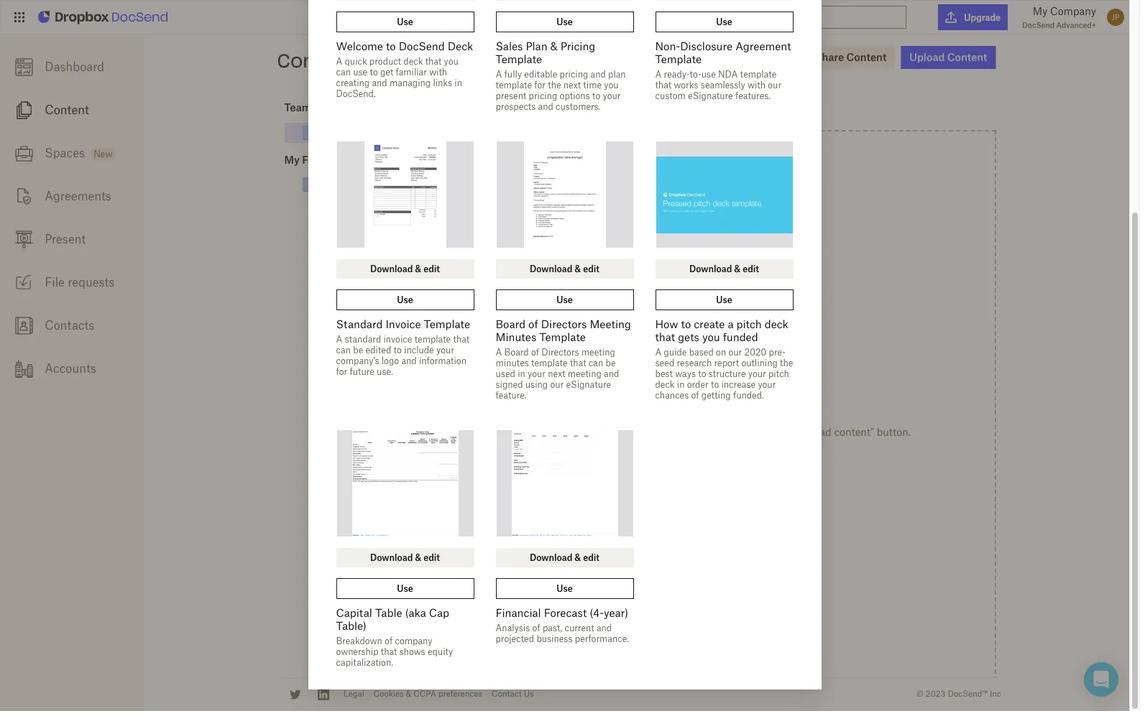 Task type: locate. For each thing, give the bounding box(es) containing it.
pitch down the pre-
[[769, 369, 790, 380]]

in inside welcome to docsend deck a quick product deck that you can use to get familiar with creating and managing links in docsend.
[[455, 78, 462, 88]]

template up features.
[[740, 69, 777, 80]]

legal
[[344, 690, 364, 700]]

template up ready-
[[656, 52, 702, 65]]

my company content tree item
[[284, 123, 492, 143]]

sidebar ndas image
[[15, 188, 33, 206]]

0 horizontal spatial company
[[546, 96, 603, 110]]

a
[[728, 318, 734, 331]]

content right upload
[[948, 51, 988, 63]]

information
[[419, 356, 467, 367]]

product
[[370, 56, 401, 67]]

docsend for company
[[1023, 21, 1055, 29]]

of left the past,
[[533, 624, 541, 634]]

1 horizontal spatial use
[[702, 69, 716, 80]]

1 horizontal spatial esignature
[[688, 91, 733, 101]]

our inside non-disclosure agreement template a ready-to-use nda template that works seamlessly with our custom esignature features.
[[768, 80, 782, 91]]

file
[[45, 275, 65, 290]]

0 vertical spatial for
[[535, 80, 546, 91]]

1 vertical spatial next
[[548, 369, 566, 380]]

0 horizontal spatial in
[[455, 78, 462, 88]]

cookies & ccpa preferences link
[[374, 690, 483, 700]]

that left 'works'
[[656, 80, 672, 91]]

esignature inside board of directors meeting minutes template a board of directors meeting minutes template that can be used in your next meeting and signed using our esignature feature.
[[566, 380, 611, 391]]

template
[[496, 52, 542, 65], [656, 52, 702, 65], [424, 318, 470, 331], [540, 331, 586, 344]]

a left quick
[[336, 56, 343, 67]]

1 vertical spatial deck
[[765, 318, 789, 331]]

use up docsend.
[[353, 67, 368, 78]]

2 vertical spatial our
[[550, 380, 564, 391]]

template up information
[[415, 334, 451, 345]]

and down (4- at the right of the page
[[597, 624, 612, 634]]

shows
[[400, 647, 425, 658]]

ready-
[[664, 69, 690, 80]]

my right upgrade
[[1033, 5, 1048, 17]]

1 horizontal spatial pricing
[[560, 69, 588, 80]]

download & edit link up forecast
[[496, 549, 634, 568]]

content inside button
[[847, 51, 887, 63]]

1 horizontal spatial deck
[[656, 380, 675, 391]]

with
[[429, 67, 447, 78], [748, 80, 766, 91]]

invoice
[[386, 318, 421, 331]]

1 vertical spatial board
[[505, 347, 529, 358]]

cookies
[[374, 690, 404, 700]]

download & edit link for (4-
[[496, 549, 634, 568]]

0 vertical spatial next
[[564, 80, 581, 91]]

using
[[526, 380, 548, 391]]

0 vertical spatial company
[[1051, 5, 1097, 17]]

0 vertical spatial esignature
[[688, 91, 733, 101]]

download & edit for create
[[690, 264, 759, 275]]

1 vertical spatial docsend
[[399, 40, 445, 52]]

0 horizontal spatial docsend
[[399, 40, 445, 52]]

and down product
[[372, 78, 387, 88]]

0 vertical spatial our
[[768, 80, 782, 91]]

non-disclosure agreement template a ready-to-use nda template that works seamlessly with our custom esignature features.
[[656, 40, 791, 101]]

download & edit up meeting
[[530, 264, 600, 275]]

us
[[524, 690, 534, 700]]

the up customers.
[[548, 80, 561, 91]]

download & edit up (aka
[[370, 553, 440, 564]]

template up information
[[424, 318, 470, 331]]

1 vertical spatial for
[[336, 367, 347, 378]]

our right using
[[550, 380, 564, 391]]

that up guide
[[656, 331, 675, 344]]

0 horizontal spatial pricing
[[529, 91, 558, 101]]

my company content
[[526, 96, 655, 110]]

sidebar spaces image
[[15, 144, 33, 162]]

template inside sales plan & pricing template a fully editable pricing and plan template for the next time you present pricing options to your prospects and customers.
[[496, 80, 532, 91]]

my folders
[[284, 154, 339, 166]]

present
[[496, 91, 527, 101]]

and inside standard invoice template a standard invoice template that can be edited to include your company's logo and information for future use.
[[402, 356, 417, 367]]

be
[[353, 345, 363, 356], [606, 358, 616, 369]]

company down time
[[546, 96, 603, 110]]

template inside non-disclosure agreement template a ready-to-use nda template that works seamlessly with our custom esignature features.
[[656, 52, 702, 65]]

download & edit for (aka
[[370, 553, 440, 564]]

upgrade image
[[946, 12, 957, 23]]

1 vertical spatial folders
[[302, 154, 339, 166]]

pricing up options
[[560, 69, 588, 80]]

a inside non-disclosure agreement template a ready-to-use nda template that works seamlessly with our custom esignature features.
[[656, 69, 662, 80]]

managing
[[390, 78, 431, 88]]

download & edit link up invoice
[[336, 260, 474, 279]]

you right time
[[604, 80, 619, 91]]

download & edit for template
[[370, 264, 440, 275]]

with inside welcome to docsend deck a quick product deck that you can use to get familiar with creating and managing links in docsend.
[[429, 67, 447, 78]]

breakdown
[[336, 636, 382, 647]]

folders down docsend.
[[314, 101, 351, 114]]

that inside how to create a pitch deck that gets you funded a guide based on our 2020 pre- seed research report outlining the best ways to structure your pitch deck in order to increase your chances of getting funded.
[[656, 331, 675, 344]]

None submit
[[336, 12, 474, 32], [496, 12, 634, 32], [656, 12, 794, 32], [336, 290, 474, 311], [496, 290, 634, 311], [656, 290, 794, 311], [336, 579, 474, 600], [496, 579, 634, 600], [336, 12, 474, 32], [496, 12, 634, 32], [656, 12, 794, 32], [336, 290, 474, 311], [496, 290, 634, 311], [656, 290, 794, 311], [336, 579, 474, 600], [496, 579, 634, 600]]

customers.
[[556, 101, 601, 112]]

a up used
[[496, 347, 502, 358]]

0 vertical spatial the
[[548, 80, 561, 91]]

1 vertical spatial be
[[606, 358, 616, 369]]

that right minutes
[[570, 358, 587, 369]]

and down meeting
[[604, 369, 619, 380]]

with right nda
[[748, 80, 766, 91]]

of inside the financial forecast (4-year) analysis of past, current and projected business performance.
[[533, 624, 541, 634]]

& inside sales plan & pricing template a fully editable pricing and plan template for the next time you present pricing options to your prospects and customers.
[[551, 40, 558, 52]]

2 horizontal spatial in
[[677, 380, 685, 391]]

team
[[284, 101, 312, 114]]

sales plan & pricing template a fully editable pricing and plan template for the next time you present pricing options to your prospects and customers.
[[496, 40, 626, 112]]

you down deck
[[444, 56, 459, 67]]

that left the shows
[[381, 647, 397, 658]]

that inside standard invoice template a standard invoice template that can be edited to include your company's logo and information for future use.
[[453, 334, 470, 345]]

my for my company docsend advanced+
[[1033, 5, 1048, 17]]

1 vertical spatial esignature
[[566, 380, 611, 391]]

use inside non-disclosure agreement template a ready-to-use nda template that works seamlessly with our custom esignature features.
[[702, 69, 716, 80]]

template inside standard invoice template a standard invoice template that can be edited to include your company's logo and information for future use.
[[415, 334, 451, 345]]

our inside how to create a pitch deck that gets you funded a guide based on our 2020 pre- seed research report outlining the best ways to structure your pitch deck in order to increase your chances of getting funded.
[[729, 347, 742, 358]]

deck down seed
[[656, 380, 675, 391]]

you
[[444, 56, 459, 67], [604, 80, 619, 91], [703, 331, 720, 344]]

edit for create
[[743, 264, 759, 275]]

directors left meeting
[[541, 318, 587, 331]]

your right signed
[[528, 369, 546, 380]]

chances
[[656, 391, 689, 401]]

docsend.
[[336, 88, 376, 99]]

esignature inside non-disclosure agreement template a ready-to-use nda template that works seamlessly with our custom esignature features.
[[688, 91, 733, 101]]

& for standard invoice template
[[415, 264, 422, 275]]

financial forecast (4-year) analysis of past, current and projected business performance.
[[496, 607, 629, 645]]

1 vertical spatial with
[[748, 80, 766, 91]]

docsend left the advanced+
[[1023, 21, 1055, 29]]

board up minutes
[[496, 318, 526, 331]]

upgrade button
[[939, 4, 1008, 30]]

& for capital table (aka cap table)
[[415, 553, 422, 564]]

dashboard link
[[0, 45, 144, 88]]

content right sidebar documents icon
[[45, 103, 89, 117]]

0 vertical spatial pitch
[[737, 318, 762, 331]]

use left nda
[[702, 69, 716, 80]]

can up docsend.
[[336, 67, 351, 78]]

our right on
[[729, 347, 742, 358]]

1 vertical spatial you
[[604, 80, 619, 91]]

1 horizontal spatial the
[[780, 358, 793, 369]]

how
[[656, 318, 679, 331]]

your right 'include'
[[436, 345, 454, 356]]

my right folder icon
[[526, 96, 542, 110]]

to right 'order'
[[711, 380, 719, 391]]

2 horizontal spatial our
[[768, 80, 782, 91]]

template up using
[[532, 358, 568, 369]]

download for forecast
[[530, 553, 573, 564]]

0 horizontal spatial our
[[550, 380, 564, 391]]

docsend inside my company docsend advanced+
[[1023, 21, 1055, 29]]

custom
[[656, 91, 686, 101]]

that up information
[[453, 334, 470, 345]]

template right minutes
[[540, 331, 586, 344]]

0 horizontal spatial the
[[548, 80, 561, 91]]

minutes
[[496, 358, 529, 369]]

can up future
[[336, 345, 351, 356]]

be left the edited
[[353, 345, 363, 356]]

1 horizontal spatial be
[[606, 358, 616, 369]]

a left fully
[[496, 69, 502, 80]]

esignature right using
[[566, 380, 611, 391]]

0 vertical spatial be
[[353, 345, 363, 356]]

docsend up familiar
[[399, 40, 445, 52]]

in right links
[[455, 78, 462, 88]]

deck up the pre-
[[765, 318, 789, 331]]

a
[[336, 56, 343, 67], [496, 69, 502, 80], [656, 69, 662, 80], [336, 334, 343, 345], [496, 347, 502, 358], [656, 347, 662, 358]]

1 vertical spatial company
[[546, 96, 603, 110]]

increase
[[722, 380, 756, 391]]

for inside standard invoice template a standard invoice template that can be edited to include your company's logo and information for future use.
[[336, 367, 347, 378]]

template inside board of directors meeting minutes template a board of directors meeting minutes template that can be used in your next meeting and signed using our esignature feature.
[[532, 358, 568, 369]]

new folder. clicking this button will open the add folder dialog image
[[781, 49, 798, 66]]

logo
[[382, 356, 399, 367]]

that up links
[[426, 56, 442, 67]]

pitch
[[737, 318, 762, 331], [769, 369, 790, 380]]

and right 'prospects'
[[538, 101, 554, 112]]

template inside sales plan & pricing template a fully editable pricing and plan template for the next time you present pricing options to your prospects and customers.
[[496, 52, 542, 65]]

pitch right a
[[737, 318, 762, 331]]

folders down folder image
[[302, 154, 339, 166]]

download & edit up a
[[690, 264, 759, 275]]

meeting down meeting
[[582, 347, 615, 358]]

my down team
[[284, 154, 300, 166]]

present link
[[0, 218, 144, 261]]

1 vertical spatial can
[[336, 345, 351, 356]]

editable
[[524, 69, 558, 80]]

upload
[[910, 51, 945, 63]]

a left the standard at the left
[[336, 334, 343, 345]]

2 vertical spatial my
[[284, 154, 300, 166]]

0 horizontal spatial deck
[[404, 56, 423, 67]]

on
[[716, 347, 727, 358]]

in inside board of directors meeting minutes template a board of directors meeting minutes template that can be used in your next meeting and signed using our esignature feature.
[[518, 369, 526, 380]]

be down meeting
[[606, 358, 616, 369]]

be inside board of directors meeting minutes template a board of directors meeting minutes template that can be used in your next meeting and signed using our esignature feature.
[[606, 358, 616, 369]]

next right using
[[548, 369, 566, 380]]

company up the advanced+
[[1051, 5, 1097, 17]]

1 horizontal spatial docsend
[[1023, 21, 1055, 29]]

your right time
[[603, 91, 621, 101]]

with inside non-disclosure agreement template a ready-to-use nda template that works seamlessly with our custom esignature features.
[[748, 80, 766, 91]]

with right familiar
[[429, 67, 447, 78]]

template up fully
[[496, 52, 542, 65]]

download & edit link up a
[[656, 260, 794, 279]]

content
[[277, 49, 355, 73], [847, 51, 887, 63], [948, 51, 988, 63], [607, 96, 655, 110], [45, 103, 89, 117]]

meeting
[[590, 318, 631, 331]]

2 horizontal spatial deck
[[765, 318, 789, 331]]

1 horizontal spatial for
[[535, 80, 546, 91]]

& for board of directors meeting minutes template
[[575, 264, 581, 275]]

of left getting
[[691, 391, 699, 401]]

company
[[395, 636, 433, 647]]

for right fully
[[535, 80, 546, 91]]

my
[[1033, 5, 1048, 17], [526, 96, 542, 110], [284, 154, 300, 166]]

a inside standard invoice template a standard invoice template that can be edited to include your company's logo and information for future use.
[[336, 334, 343, 345]]

template inside board of directors meeting minutes template a board of directors meeting minutes template that can be used in your next meeting and signed using our esignature feature.
[[540, 331, 586, 344]]

0 horizontal spatial you
[[444, 56, 459, 67]]

to left get
[[370, 67, 378, 78]]

for left future
[[336, 367, 347, 378]]

to
[[386, 40, 396, 52], [370, 67, 378, 78], [593, 91, 601, 101], [681, 318, 691, 331], [394, 345, 402, 356], [698, 369, 707, 380], [711, 380, 719, 391]]

and inside board of directors meeting minutes template a board of directors meeting minutes template that can be used in your next meeting and signed using our esignature feature.
[[604, 369, 619, 380]]

team folders
[[284, 101, 351, 114]]

template up folder icon
[[496, 80, 532, 91]]

folders for my folders
[[302, 154, 339, 166]]

a left guide
[[656, 347, 662, 358]]

0 vertical spatial my
[[1033, 5, 1048, 17]]

0 vertical spatial folders
[[314, 101, 351, 114]]

0 horizontal spatial my
[[284, 154, 300, 166]]

the
[[548, 80, 561, 91], [780, 358, 793, 369]]

next left time
[[564, 80, 581, 91]]

company inside my company docsend advanced+
[[1051, 5, 1097, 17]]

0 vertical spatial docsend
[[1023, 21, 1055, 29]]

0 vertical spatial can
[[336, 67, 351, 78]]

outlining
[[742, 358, 778, 369]]

tree
[[284, 175, 492, 195]]

gets
[[678, 331, 700, 344]]

guide
[[664, 347, 687, 358]]

sidebar dashboard image
[[15, 58, 33, 76]]

can down meeting
[[589, 358, 604, 369]]

file requests link
[[0, 261, 144, 304]]

0 vertical spatial with
[[429, 67, 447, 78]]

our for template
[[768, 80, 782, 91]]

2023
[[926, 690, 946, 700]]

use inside welcome to docsend deck a quick product deck that you can use to get familiar with creating and managing links in docsend.
[[353, 67, 368, 78]]

1 horizontal spatial in
[[518, 369, 526, 380]]

0 horizontal spatial be
[[353, 345, 363, 356]]

of down minutes
[[531, 347, 539, 358]]

next
[[564, 80, 581, 91], [548, 369, 566, 380]]

0 horizontal spatial esignature
[[566, 380, 611, 391]]

deck
[[404, 56, 423, 67], [765, 318, 789, 331], [656, 380, 675, 391]]

1 horizontal spatial my
[[526, 96, 542, 110]]

quick
[[345, 56, 367, 67]]

a left ready-
[[656, 69, 662, 80]]

my inside tree
[[284, 154, 300, 166]]

directors up using
[[542, 347, 579, 358]]

next inside board of directors meeting minutes template a board of directors meeting minutes template that can be used in your next meeting and signed using our esignature feature.
[[548, 369, 566, 380]]

2 horizontal spatial my
[[1033, 5, 1048, 17]]

that inside non-disclosure agreement template a ready-to-use nda template that works seamlessly with our custom esignature features.
[[656, 80, 672, 91]]

download & edit link for template
[[336, 260, 474, 279]]

legal link
[[344, 690, 364, 700]]

your down outlining
[[758, 380, 776, 391]]

to right the edited
[[394, 345, 402, 356]]

0 horizontal spatial with
[[429, 67, 447, 78]]

fully
[[505, 69, 522, 80]]

download & edit up forecast
[[530, 553, 600, 564]]

docsend inside welcome to docsend deck a quick product deck that you can use to get familiar with creating and managing links in docsend.
[[399, 40, 445, 52]]

download for invoice
[[370, 264, 413, 275]]

time
[[583, 80, 602, 91]]

sidebar accounts image
[[15, 360, 33, 378]]

1 vertical spatial my
[[526, 96, 542, 110]]

my for my folders
[[284, 154, 300, 166]]

0 vertical spatial you
[[444, 56, 459, 67]]

deck up "managing"
[[404, 56, 423, 67]]

1 horizontal spatial company
[[1051, 5, 1097, 17]]

order
[[687, 380, 709, 391]]

analysis
[[496, 624, 530, 634]]

your inside board of directors meeting minutes template a board of directors meeting minutes template that can be used in your next meeting and signed using our esignature feature.
[[528, 369, 546, 380]]

the right outlining
[[780, 358, 793, 369]]

1 vertical spatial the
[[780, 358, 793, 369]]

1 horizontal spatial pitch
[[769, 369, 790, 380]]

template inside standard invoice template a standard invoice template that can be edited to include your company's logo and information for future use.
[[424, 318, 470, 331]]

content right share
[[847, 51, 887, 63]]

of left company
[[385, 636, 393, 647]]

© 2023 docsend™ inc
[[917, 690, 1002, 700]]

1 horizontal spatial you
[[604, 80, 619, 91]]

1 vertical spatial our
[[729, 347, 742, 358]]

download & edit link up (aka
[[336, 549, 474, 568]]

1 horizontal spatial our
[[729, 347, 742, 358]]

funded.
[[733, 391, 764, 401]]

in right used
[[518, 369, 526, 380]]

0 vertical spatial directors
[[541, 318, 587, 331]]

share content
[[815, 51, 887, 63]]

sidebar contacts image
[[15, 317, 33, 335]]

0 vertical spatial deck
[[404, 56, 423, 67]]

download & edit link up meeting
[[496, 260, 634, 279]]

download for table
[[370, 553, 413, 564]]

2 vertical spatial you
[[703, 331, 720, 344]]

you up based
[[703, 331, 720, 344]]

my inside my company docsend advanced+
[[1033, 5, 1048, 17]]

0 horizontal spatial pitch
[[737, 318, 762, 331]]

0 horizontal spatial for
[[336, 367, 347, 378]]

our down new folder. clicking this button will open the add folder dialog image
[[768, 80, 782, 91]]

esignature down to-
[[688, 91, 733, 101]]

edit for (aka
[[424, 553, 440, 564]]

2 vertical spatial can
[[589, 358, 604, 369]]

can inside standard invoice template a standard invoice template that can be edited to include your company's logo and information for future use.
[[336, 345, 351, 356]]

capital
[[336, 607, 372, 620]]

in
[[455, 78, 462, 88], [518, 369, 526, 380], [677, 380, 685, 391]]

structure
[[709, 369, 746, 380]]

content link
[[0, 88, 144, 132]]

1 vertical spatial pitch
[[769, 369, 790, 380]]

0 horizontal spatial use
[[353, 67, 368, 78]]

company
[[1051, 5, 1097, 17], [546, 96, 603, 110]]

1 horizontal spatial with
[[748, 80, 766, 91]]

meeting right using
[[568, 369, 602, 380]]

2 horizontal spatial you
[[703, 331, 720, 344]]

ownership
[[336, 647, 379, 658]]

and right logo
[[402, 356, 417, 367]]



Task type: describe. For each thing, give the bounding box(es) containing it.
get
[[380, 67, 394, 78]]

prospects
[[496, 101, 536, 112]]

pre-
[[769, 347, 786, 358]]

of inside the capital table (aka cap table) breakdown of company ownership that shows equity capitalization.
[[385, 636, 393, 647]]

download for to
[[690, 264, 732, 275]]

in inside how to create a pitch deck that gets you funded a guide based on our 2020 pre- seed research report outlining the best ways to structure your pitch deck in order to increase your chances of getting funded.
[[677, 380, 685, 391]]

of up minutes
[[529, 318, 538, 331]]

be inside standard invoice template a standard invoice template that can be edited to include your company's logo and information for future use.
[[353, 345, 363, 356]]

and inside the financial forecast (4-year) analysis of past, current and projected business performance.
[[597, 624, 612, 634]]

capitalization.
[[336, 658, 393, 669]]

can inside board of directors meeting minutes template a board of directors meeting minutes template that can be used in your next meeting and signed using our esignature feature.
[[589, 358, 604, 369]]

my folders tree
[[284, 151, 492, 195]]

welcome to docsend deck a quick product deck that you can use to get familiar with creating and managing links in docsend.
[[336, 40, 473, 99]]

to inside sales plan & pricing template a fully editable pricing and plan template for the next time you present pricing options to your prospects and customers.
[[593, 91, 601, 101]]

cap
[[429, 607, 449, 620]]

sidebar present image
[[15, 231, 33, 249]]

past,
[[543, 624, 563, 634]]

standard
[[336, 318, 383, 331]]

next inside sales plan & pricing template a fully editable pricing and plan template for the next time you present pricing options to your prospects and customers.
[[564, 80, 581, 91]]

inc
[[990, 690, 1002, 700]]

0 vertical spatial meeting
[[582, 347, 615, 358]]

team folders tree
[[284, 99, 492, 143]]

works
[[674, 80, 699, 91]]

feature.
[[496, 391, 527, 401]]

download & edit link for create
[[656, 260, 794, 279]]

current
[[565, 624, 594, 634]]

contact
[[492, 690, 522, 700]]

you inside welcome to docsend deck a quick product deck that you can use to get familiar with creating and managing links in docsend.
[[444, 56, 459, 67]]

ccpa
[[414, 690, 436, 700]]

you inside sales plan & pricing template a fully editable pricing and plan template for the next time you present pricing options to your prospects and customers.
[[604, 80, 619, 91]]

2 vertical spatial deck
[[656, 380, 675, 391]]

company for docsend
[[1051, 5, 1097, 17]]

cookies & ccpa preferences
[[374, 690, 483, 700]]

deck inside welcome to docsend deck a quick product deck that you can use to get familiar with creating and managing links in docsend.
[[404, 56, 423, 67]]

a inside sales plan & pricing template a fully editable pricing and plan template for the next time you present pricing options to your prospects and customers.
[[496, 69, 502, 80]]

create
[[694, 318, 725, 331]]

accounts
[[45, 362, 96, 376]]

deck
[[448, 40, 473, 52]]

upgrade
[[965, 12, 1001, 23]]

plan
[[608, 69, 626, 80]]

your down 2020
[[748, 369, 766, 380]]

use.
[[377, 367, 393, 378]]

disclosure
[[680, 40, 733, 52]]

company's
[[336, 356, 379, 367]]

funded
[[723, 331, 759, 344]]

features.
[[736, 91, 771, 101]]

company for content
[[546, 96, 603, 110]]

content up creating
[[277, 49, 355, 73]]

for inside sales plan & pricing template a fully editable pricing and plan template for the next time you present pricing options to your prospects and customers.
[[535, 80, 546, 91]]

contact us
[[492, 690, 534, 700]]

future
[[350, 367, 375, 378]]

1 vertical spatial pricing
[[529, 91, 558, 101]]

that inside the capital table (aka cap table) breakdown of company ownership that shows equity capitalization.
[[381, 647, 397, 658]]

download & edit link for directors
[[496, 260, 634, 279]]

content down plan
[[607, 96, 655, 110]]

0 vertical spatial pricing
[[560, 69, 588, 80]]

(aka
[[405, 607, 426, 620]]

edit for (4-
[[583, 553, 600, 564]]

content inside 'button'
[[948, 51, 988, 63]]

edit for template
[[424, 264, 440, 275]]

download & edit for directors
[[530, 264, 600, 275]]

spaces new
[[45, 146, 112, 160]]

docsend™
[[948, 690, 988, 700]]

our inside board of directors meeting minutes template a board of directors meeting minutes template that can be used in your next meeting and signed using our esignature feature.
[[550, 380, 564, 391]]

to inside standard invoice template a standard invoice template that can be edited to include your company's logo and information for future use.
[[394, 345, 402, 356]]

and left plan
[[591, 69, 606, 80]]

your inside sales plan & pricing template a fully editable pricing and plan template for the next time you present pricing options to your prospects and customers.
[[603, 91, 621, 101]]

upload content button
[[901, 46, 996, 69]]

of inside how to create a pitch deck that gets you funded a guide based on our 2020 pre- seed research report outlining the best ways to structure your pitch deck in order to increase your chances of getting funded.
[[691, 391, 699, 401]]

to up product
[[386, 40, 396, 52]]

0 vertical spatial board
[[496, 318, 526, 331]]

sidebar documents image
[[15, 101, 33, 119]]

to-
[[690, 69, 702, 80]]

the inside how to create a pitch deck that gets you funded a guide based on our 2020 pre- seed research report outlining the best ways to structure your pitch deck in order to increase your chances of getting funded.
[[780, 358, 793, 369]]

based
[[689, 347, 714, 358]]

your inside standard invoice template a standard invoice template that can be edited to include your company's logo and information for future use.
[[436, 345, 454, 356]]

template inside non-disclosure agreement template a ready-to-use nda template that works seamlessly with our custom esignature features.
[[740, 69, 777, 80]]

new
[[94, 149, 112, 160]]

capital table (aka cap table) breakdown of company ownership that shows equity capitalization.
[[336, 607, 453, 669]]

to right how
[[681, 318, 691, 331]]

folder image
[[302, 124, 319, 141]]

you inside how to create a pitch deck that gets you funded a guide based on our 2020 pre- seed research report outlining the best ways to structure your pitch deck in order to increase your chances of getting funded.
[[703, 331, 720, 344]]

used
[[496, 369, 516, 380]]

seed
[[656, 358, 675, 369]]

business
[[537, 634, 573, 645]]

requests
[[68, 275, 115, 290]]

receive image
[[15, 274, 33, 292]]

forecast
[[544, 607, 587, 620]]

folders for team folders
[[314, 101, 351, 114]]

year)
[[604, 607, 629, 620]]

invoice
[[384, 334, 412, 345]]

contacts
[[45, 319, 94, 333]]

agreements
[[45, 189, 111, 204]]

financial
[[496, 607, 541, 620]]

the inside sales plan & pricing template a fully editable pricing and plan template for the next time you present pricing options to your prospects and customers.
[[548, 80, 561, 91]]

seamlessly
[[701, 80, 746, 91]]

contacts link
[[0, 304, 144, 347]]

table)
[[336, 620, 367, 633]]

that inside welcome to docsend deck a quick product deck that you can use to get familiar with creating and managing links in docsend.
[[426, 56, 442, 67]]

& for financial forecast (4-year)
[[575, 553, 581, 564]]

download for of
[[530, 264, 573, 275]]

and inside welcome to docsend deck a quick product deck that you can use to get familiar with creating and managing links in docsend.
[[372, 78, 387, 88]]

include
[[404, 345, 434, 356]]

standard invoice template a standard invoice template that can be edited to include your company's logo and information for future use.
[[336, 318, 470, 378]]

standard
[[345, 334, 381, 345]]

dashboard
[[45, 60, 104, 74]]

non-
[[656, 40, 680, 52]]

edited
[[366, 345, 391, 356]]

file requests
[[45, 275, 115, 290]]

folder image
[[506, 94, 523, 112]]

a inside how to create a pitch deck that gets you funded a guide based on our 2020 pre- seed research report outlining the best ways to structure your pitch deck in order to increase your chances of getting funded.
[[656, 347, 662, 358]]

spaces
[[45, 146, 85, 160]]

report
[[714, 358, 739, 369]]

how to create a pitch deck that gets you funded a guide based on our 2020 pre- seed research report outlining the best ways to structure your pitch deck in order to increase your chances of getting funded.
[[656, 318, 793, 401]]

docsend for to
[[399, 40, 445, 52]]

that inside board of directors meeting minutes template a board of directors meeting minutes template that can be used in your next meeting and signed using our esignature feature.
[[570, 358, 587, 369]]

share content button
[[807, 46, 896, 69]]

getting
[[702, 391, 731, 401]]

ways
[[675, 369, 696, 380]]

sales
[[496, 40, 523, 52]]

contact us link
[[492, 690, 534, 700]]

a inside board of directors meeting minutes template a board of directors meeting minutes template that can be used in your next meeting and signed using our esignature feature.
[[496, 347, 502, 358]]

to right ways
[[698, 369, 707, 380]]

can inside welcome to docsend deck a quick product deck that you can use to get familiar with creating and managing links in docsend.
[[336, 67, 351, 78]]

edit for directors
[[583, 264, 600, 275]]

advanced+
[[1057, 21, 1097, 29]]

pricing
[[561, 40, 596, 52]]

table
[[375, 607, 402, 620]]

accounts link
[[0, 347, 144, 391]]

1 vertical spatial meeting
[[568, 369, 602, 380]]

best
[[656, 369, 673, 380]]

our for funded
[[729, 347, 742, 358]]

plan
[[526, 40, 548, 52]]

familiar
[[396, 67, 427, 78]]

2020
[[745, 347, 767, 358]]

download & edit link for (aka
[[336, 549, 474, 568]]

links
[[433, 78, 452, 88]]

research
[[677, 358, 712, 369]]

a inside welcome to docsend deck a quick product deck that you can use to get familiar with creating and managing links in docsend.
[[336, 56, 343, 67]]

my for my company content
[[526, 96, 542, 110]]

& for how to create a pitch deck that gets you funded
[[734, 264, 741, 275]]

welcome
[[336, 40, 383, 52]]

download & edit for (4-
[[530, 553, 600, 564]]

1 vertical spatial directors
[[542, 347, 579, 358]]



Task type: vqa. For each thing, say whether or not it's contained in the screenshot.
'yourself…'
no



